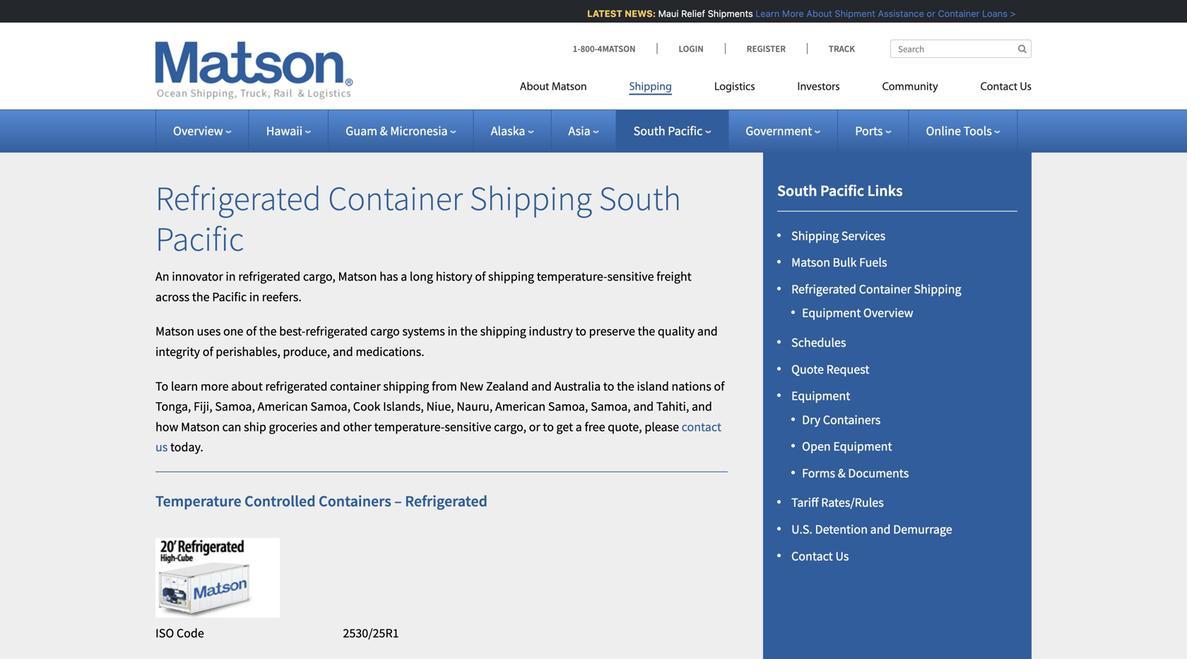 Task type: locate. For each thing, give the bounding box(es) containing it.
the right the systems
[[460, 324, 478, 339]]

in right "innovator"
[[226, 269, 236, 285]]

2 vertical spatial refrigerated
[[265, 378, 328, 394]]

0 horizontal spatial to
[[543, 419, 554, 435]]

latest
[[584, 8, 619, 19]]

& inside the south pacific links section
[[838, 466, 846, 481]]

0 horizontal spatial &
[[380, 123, 388, 139]]

of inside to learn more about refrigerated container shipping from new zealand and australia to the island nations of tonga, fiji, samoa, american samoa, cook islands, niue, nauru, american samoa, samoa, and tahiti, and how matson can ship groceries and other temperature-sensitive cargo, or to get a free quote, please
[[714, 378, 725, 394]]

to right industry
[[576, 324, 587, 339]]

1 horizontal spatial a
[[576, 419, 582, 435]]

2 horizontal spatial container
[[935, 8, 976, 19]]

0 horizontal spatial containers
[[319, 492, 391, 511]]

pacific up one
[[212, 289, 247, 305]]

2 vertical spatial in
[[448, 324, 458, 339]]

2 vertical spatial to
[[543, 419, 554, 435]]

& right "forms"
[[838, 466, 846, 481]]

0 horizontal spatial container
[[328, 177, 463, 219]]

and inside the south pacific links section
[[871, 522, 891, 538]]

to right australia
[[604, 378, 615, 394]]

us inside top menu navigation
[[1020, 82, 1032, 93]]

0 vertical spatial sensitive
[[608, 269, 654, 285]]

refrigerated down produce,
[[265, 378, 328, 394]]

and down rates/rules
[[871, 522, 891, 538]]

south for south pacific
[[634, 123, 666, 139]]

1 horizontal spatial container
[[859, 281, 912, 297]]

0 vertical spatial equipment
[[802, 305, 861, 321]]

0 horizontal spatial in
[[226, 269, 236, 285]]

cargo, down zealand
[[494, 419, 527, 435]]

refrigerated up reefers.
[[238, 269, 301, 285]]

sensitive left freight
[[608, 269, 654, 285]]

matson inside 'an innovator in refrigerated cargo, matson has a long history of shipping temperature-sensitive freight across the pacific in reefers.'
[[338, 269, 377, 285]]

1 horizontal spatial sensitive
[[608, 269, 654, 285]]

in inside matson uses one of the best-refrigerated cargo systems in the shipping industry to preserve the quality and integrity of perishables, produce, and medications.
[[448, 324, 458, 339]]

1 horizontal spatial contact
[[981, 82, 1018, 93]]

perishables,
[[216, 344, 281, 360]]

pacific inside 'an innovator in refrigerated cargo, matson has a long history of shipping temperature-sensitive freight across the pacific in reefers.'
[[212, 289, 247, 305]]

government link
[[746, 123, 821, 139]]

container inside refrigerated container shipping south pacific
[[328, 177, 463, 219]]

iso code
[[156, 626, 204, 641]]

shipping for the
[[480, 324, 526, 339]]

shipping inside to learn more about refrigerated container shipping from new zealand and australia to the island nations of tonga, fiji, samoa, american samoa, cook islands, niue, nauru, american samoa, samoa, and tahiti, and how matson can ship groceries and other temperature-sensitive cargo, or to get a free quote, please
[[383, 378, 429, 394]]

samoa, down container
[[311, 399, 351, 415]]

contact us link down u.s. on the right
[[792, 548, 849, 564]]

online
[[926, 123, 962, 139]]

0 vertical spatial refrigerated
[[238, 269, 301, 285]]

rates/rules
[[822, 495, 884, 511]]

Search search field
[[891, 40, 1032, 58]]

2 horizontal spatial refrigerated
[[792, 281, 857, 297]]

tools
[[964, 123, 992, 139]]

open
[[802, 439, 831, 455]]

cargo, up the best- on the left
[[303, 269, 336, 285]]

forms
[[802, 466, 836, 481]]

detention
[[815, 522, 868, 538]]

contact inside top menu navigation
[[981, 82, 1018, 93]]

maui
[[655, 8, 675, 19]]

shipping inside top menu navigation
[[630, 82, 672, 93]]

equipment
[[802, 305, 861, 321], [792, 388, 851, 404], [834, 439, 893, 455]]

more
[[779, 8, 801, 19]]

shipping left industry
[[480, 324, 526, 339]]

samoa, up 'get'
[[548, 399, 588, 415]]

0 horizontal spatial cargo,
[[303, 269, 336, 285]]

0 vertical spatial or
[[923, 8, 932, 19]]

shipping up islands, on the left of the page
[[383, 378, 429, 394]]

pacific up "innovator"
[[156, 218, 244, 260]]

free
[[585, 419, 606, 435]]

1 vertical spatial &
[[838, 466, 846, 481]]

to
[[156, 378, 168, 394]]

1 horizontal spatial containers
[[823, 412, 881, 428]]

1 vertical spatial shipping
[[480, 324, 526, 339]]

1 vertical spatial cargo,
[[494, 419, 527, 435]]

american up groceries
[[258, 399, 308, 415]]

refrigerated container shipping link
[[792, 281, 962, 297]]

to
[[576, 324, 587, 339], [604, 378, 615, 394], [543, 419, 554, 435]]

1 vertical spatial a
[[576, 419, 582, 435]]

ports link
[[856, 123, 892, 139]]

0 vertical spatial shipping
[[488, 269, 534, 285]]

1 vertical spatial sensitive
[[445, 419, 492, 435]]

online tools link
[[926, 123, 1001, 139]]

0 horizontal spatial contact us
[[792, 548, 849, 564]]

0 vertical spatial containers
[[823, 412, 881, 428]]

us down search image
[[1020, 82, 1032, 93]]

matson
[[552, 82, 587, 93], [792, 255, 831, 270], [338, 269, 377, 285], [156, 324, 194, 339], [181, 419, 220, 435]]

the left island on the right bottom of page
[[617, 378, 635, 394]]

overview inside the south pacific links section
[[864, 305, 914, 321]]

pacific inside the south pacific links section
[[821, 181, 865, 200]]

or
[[923, 8, 932, 19], [529, 419, 541, 435]]

contact us down u.s. on the right
[[792, 548, 849, 564]]

alaska link
[[491, 123, 534, 139]]

1 vertical spatial refrigerated
[[306, 324, 368, 339]]

equipment up schedules
[[802, 305, 861, 321]]

0 horizontal spatial sensitive
[[445, 419, 492, 435]]

& for forms
[[838, 466, 846, 481]]

from
[[432, 378, 457, 394]]

0 horizontal spatial contact us link
[[792, 548, 849, 564]]

today.
[[168, 439, 204, 455]]

industry
[[529, 324, 573, 339]]

request
[[827, 361, 870, 377]]

and down island on the right bottom of page
[[634, 399, 654, 415]]

1 vertical spatial refrigerated
[[792, 281, 857, 297]]

containers
[[823, 412, 881, 428], [319, 492, 391, 511]]

container inside the south pacific links section
[[859, 281, 912, 297]]

contact up tools
[[981, 82, 1018, 93]]

shipments
[[704, 8, 750, 19]]

cargo, inside 'an innovator in refrigerated cargo, matson has a long history of shipping temperature-sensitive freight across the pacific in reefers.'
[[303, 269, 336, 285]]

1 horizontal spatial &
[[838, 466, 846, 481]]

guam
[[346, 123, 378, 139]]

0 horizontal spatial about
[[520, 82, 550, 93]]

an
[[156, 269, 169, 285]]

0 horizontal spatial temperature-
[[374, 419, 445, 435]]

0 vertical spatial temperature-
[[537, 269, 608, 285]]

0 horizontal spatial a
[[401, 269, 407, 285]]

of right history
[[475, 269, 486, 285]]

temperature- down islands, on the left of the page
[[374, 419, 445, 435]]

open equipment
[[802, 439, 893, 455]]

2 vertical spatial container
[[859, 281, 912, 297]]

shipping right history
[[488, 269, 534, 285]]

& for guam
[[380, 123, 388, 139]]

0 vertical spatial to
[[576, 324, 587, 339]]

refrigerated up produce,
[[306, 324, 368, 339]]

samoa, up quote,
[[591, 399, 631, 415]]

0 horizontal spatial us
[[836, 548, 849, 564]]

matson up integrity
[[156, 324, 194, 339]]

refrigerated inside the south pacific links section
[[792, 281, 857, 297]]

pacific left the links
[[821, 181, 865, 200]]

0 vertical spatial contact
[[981, 82, 1018, 93]]

pacific
[[668, 123, 703, 139], [821, 181, 865, 200], [156, 218, 244, 260], [212, 289, 247, 305]]

matson inside matson uses one of the best-refrigerated cargo systems in the shipping industry to preserve the quality and integrity of perishables, produce, and medications.
[[156, 324, 194, 339]]

0 horizontal spatial contact
[[792, 548, 833, 564]]

2 vertical spatial shipping
[[383, 378, 429, 394]]

1 vertical spatial container
[[328, 177, 463, 219]]

20 foot high-cube reefer for refrigerated container shipping south pacific image
[[156, 538, 280, 618]]

1 horizontal spatial refrigerated
[[405, 492, 488, 511]]

matson left has at top left
[[338, 269, 377, 285]]

1 horizontal spatial contact us link
[[960, 75, 1032, 104]]

matson down fiji,
[[181, 419, 220, 435]]

refrigerated inside refrigerated container shipping south pacific
[[156, 177, 321, 219]]

contact us down search image
[[981, 82, 1032, 93]]

a right has at top left
[[401, 269, 407, 285]]

nations
[[672, 378, 712, 394]]

and right produce,
[[333, 344, 353, 360]]

fuels
[[860, 255, 888, 270]]

1 horizontal spatial or
[[923, 8, 932, 19]]

documents
[[849, 466, 909, 481]]

or right assistance
[[923, 8, 932, 19]]

temperature-
[[537, 269, 608, 285], [374, 419, 445, 435]]

matson down 1-
[[552, 82, 587, 93]]

contact us link up tools
[[960, 75, 1032, 104]]

matson bulk fuels
[[792, 255, 888, 270]]

guam & micronesia
[[346, 123, 448, 139]]

1 vertical spatial contact us
[[792, 548, 849, 564]]

shipping
[[630, 82, 672, 93], [470, 177, 592, 219], [792, 228, 839, 244], [914, 281, 962, 297]]

south inside section
[[778, 181, 818, 200]]

u.s.
[[792, 522, 813, 538]]

contact
[[981, 82, 1018, 93], [792, 548, 833, 564]]

to inside matson uses one of the best-refrigerated cargo systems in the shipping industry to preserve the quality and integrity of perishables, produce, and medications.
[[576, 324, 587, 339]]

shipping inside refrigerated container shipping south pacific
[[470, 177, 592, 219]]

equipment link
[[792, 388, 851, 404]]

1 horizontal spatial us
[[1020, 82, 1032, 93]]

2 vertical spatial equipment
[[834, 439, 893, 455]]

forms & documents link
[[802, 466, 909, 481]]

equipment up dry
[[792, 388, 851, 404]]

loans
[[979, 8, 1004, 19]]

the down "innovator"
[[192, 289, 210, 305]]

matson left 'bulk'
[[792, 255, 831, 270]]

0 vertical spatial cargo,
[[303, 269, 336, 285]]

american down zealand
[[495, 399, 546, 415]]

cargo
[[370, 324, 400, 339]]

container down "fuels"
[[859, 281, 912, 297]]

2 horizontal spatial in
[[448, 324, 458, 339]]

samoa, up can
[[215, 399, 255, 415]]

login link
[[657, 43, 725, 54]]

niue,
[[427, 399, 454, 415]]

0 horizontal spatial american
[[258, 399, 308, 415]]

shipping inside matson uses one of the best-refrigerated cargo systems in the shipping industry to preserve the quality and integrity of perishables, produce, and medications.
[[480, 324, 526, 339]]

1 vertical spatial about
[[520, 82, 550, 93]]

and left other at bottom
[[320, 419, 341, 435]]

tariff rates/rules
[[792, 495, 884, 511]]

containers left –
[[319, 492, 391, 511]]

shipping inside 'an innovator in refrigerated cargo, matson has a long history of shipping temperature-sensitive freight across the pacific in reefers.'
[[488, 269, 534, 285]]

1 horizontal spatial in
[[249, 289, 260, 305]]

investors link
[[777, 75, 862, 104]]

1 horizontal spatial to
[[576, 324, 587, 339]]

systems
[[403, 324, 445, 339]]

us down the "detention"
[[836, 548, 849, 564]]

refrigerated container shipping south pacific
[[156, 177, 682, 260]]

1 horizontal spatial contact us
[[981, 82, 1032, 93]]

container up 'search' search field
[[935, 8, 976, 19]]

1 vertical spatial equipment
[[792, 388, 851, 404]]

container down guam & micronesia
[[328, 177, 463, 219]]

about
[[803, 8, 829, 19], [520, 82, 550, 93]]

1 vertical spatial contact
[[792, 548, 833, 564]]

1 vertical spatial us
[[836, 548, 849, 564]]

1 horizontal spatial american
[[495, 399, 546, 415]]

of right nations
[[714, 378, 725, 394]]

temperature- up industry
[[537, 269, 608, 285]]

learn more about shipment assistance or container loans > link
[[752, 8, 1013, 19]]

or left 'get'
[[529, 419, 541, 435]]

other
[[343, 419, 372, 435]]

0 vertical spatial contact us
[[981, 82, 1032, 93]]

sensitive down "nauru,"
[[445, 419, 492, 435]]

investors
[[798, 82, 840, 93]]

about right more
[[803, 8, 829, 19]]

of
[[475, 269, 486, 285], [246, 324, 257, 339], [203, 344, 213, 360], [714, 378, 725, 394]]

0 horizontal spatial overview
[[173, 123, 223, 139]]

containers up open equipment
[[823, 412, 881, 428]]

a right 'get'
[[576, 419, 582, 435]]

across
[[156, 289, 190, 305]]

in right the systems
[[448, 324, 458, 339]]

1 vertical spatial or
[[529, 419, 541, 435]]

has
[[380, 269, 398, 285]]

2 horizontal spatial to
[[604, 378, 615, 394]]

south pacific links
[[778, 181, 903, 200]]

australia
[[555, 378, 601, 394]]

the left the best- on the left
[[259, 324, 277, 339]]

& right the guam
[[380, 123, 388, 139]]

equipment up forms & documents
[[834, 439, 893, 455]]

0 vertical spatial refrigerated
[[156, 177, 321, 219]]

in
[[226, 269, 236, 285], [249, 289, 260, 305], [448, 324, 458, 339]]

1 vertical spatial in
[[249, 289, 260, 305]]

1 horizontal spatial cargo,
[[494, 419, 527, 435]]

0 vertical spatial about
[[803, 8, 829, 19]]

1 horizontal spatial temperature-
[[537, 269, 608, 285]]

islands,
[[383, 399, 424, 415]]

the
[[192, 289, 210, 305], [259, 324, 277, 339], [460, 324, 478, 339], [638, 324, 656, 339], [617, 378, 635, 394]]

latest news: maui relief shipments learn more about shipment assistance or container loans >
[[584, 8, 1013, 19]]

controlled
[[245, 492, 316, 511]]

None search field
[[891, 40, 1032, 58]]

0 horizontal spatial refrigerated
[[156, 177, 321, 219]]

uses
[[197, 324, 221, 339]]

about matson link
[[520, 75, 608, 104]]

3 samoa, from the left
[[548, 399, 588, 415]]

to left 'get'
[[543, 419, 554, 435]]

1 vertical spatial overview
[[864, 305, 914, 321]]

shipping
[[488, 269, 534, 285], [480, 324, 526, 339], [383, 378, 429, 394]]

to learn more about refrigerated container shipping from new zealand and australia to the island nations of tonga, fiji, samoa, american samoa, cook islands, niue, nauru, american samoa, samoa, and tahiti, and how matson can ship groceries and other temperature-sensitive cargo, or to get a free quote, please
[[156, 378, 725, 435]]

sensitive inside 'an innovator in refrigerated cargo, matson has a long history of shipping temperature-sensitive freight across the pacific in reefers.'
[[608, 269, 654, 285]]

refrigerated
[[238, 269, 301, 285], [306, 324, 368, 339], [265, 378, 328, 394]]

about up 'alaska' link
[[520, 82, 550, 93]]

u.s. detention and demurrage link
[[792, 522, 953, 538]]

&
[[380, 123, 388, 139], [838, 466, 846, 481]]

1 vertical spatial temperature-
[[374, 419, 445, 435]]

0 vertical spatial a
[[401, 269, 407, 285]]

0 horizontal spatial or
[[529, 419, 541, 435]]

in left reefers.
[[249, 289, 260, 305]]

0 vertical spatial us
[[1020, 82, 1032, 93]]

0 vertical spatial &
[[380, 123, 388, 139]]

us inside the south pacific links section
[[836, 548, 849, 564]]

refrigerated container shipping
[[792, 281, 962, 297]]

groceries
[[269, 419, 318, 435]]

contact down u.s. on the right
[[792, 548, 833, 564]]

refrigerated for refrigerated container shipping
[[792, 281, 857, 297]]

1 horizontal spatial overview
[[864, 305, 914, 321]]



Task type: describe. For each thing, give the bounding box(es) containing it.
innovator
[[172, 269, 223, 285]]

and right zealand
[[532, 378, 552, 394]]

ports
[[856, 123, 883, 139]]

search image
[[1019, 44, 1027, 53]]

1 horizontal spatial about
[[803, 8, 829, 19]]

1 vertical spatial contact us link
[[792, 548, 849, 564]]

0 vertical spatial contact us link
[[960, 75, 1032, 104]]

refrigerated for refrigerated container shipping south pacific
[[156, 177, 321, 219]]

south for south pacific links
[[778, 181, 818, 200]]

equipment overview link
[[802, 305, 914, 321]]

–
[[395, 492, 402, 511]]

login
[[679, 43, 704, 54]]

south pacific link
[[634, 123, 711, 139]]

shipping for of
[[488, 269, 534, 285]]

2 samoa, from the left
[[311, 399, 351, 415]]

south pacific links section
[[746, 146, 1050, 660]]

logistics link
[[694, 75, 777, 104]]

asia
[[569, 123, 591, 139]]

>
[[1007, 8, 1013, 19]]

4matson
[[598, 43, 636, 54]]

tariff
[[792, 495, 819, 511]]

micronesia
[[390, 123, 448, 139]]

contact inside the south pacific links section
[[792, 548, 833, 564]]

fiji,
[[194, 399, 213, 415]]

refrigerated inside 'an innovator in refrigerated cargo, matson has a long history of shipping temperature-sensitive freight across the pacific in reefers.'
[[238, 269, 301, 285]]

get
[[557, 419, 573, 435]]

a inside 'an innovator in refrigerated cargo, matson has a long history of shipping temperature-sensitive freight across the pacific in reefers.'
[[401, 269, 407, 285]]

cargo, inside to learn more about refrigerated container shipping from new zealand and australia to the island nations of tonga, fiji, samoa, american samoa, cook islands, niue, nauru, american samoa, samoa, and tahiti, and how matson can ship groceries and other temperature-sensitive cargo, or to get a free quote, please
[[494, 419, 527, 435]]

tariff rates/rules link
[[792, 495, 884, 511]]

equipment for equipment link
[[792, 388, 851, 404]]

nauru,
[[457, 399, 493, 415]]

1 vertical spatial containers
[[319, 492, 391, 511]]

medications.
[[356, 344, 425, 360]]

contact us inside the south pacific links section
[[792, 548, 849, 564]]

quote request
[[792, 361, 870, 377]]

assistance
[[875, 8, 921, 19]]

zealand
[[486, 378, 529, 394]]

contact us
[[156, 419, 722, 455]]

online tools
[[926, 123, 992, 139]]

0 vertical spatial overview
[[173, 123, 223, 139]]

temperature controlled containers – refrigerated
[[156, 492, 488, 511]]

overview link
[[173, 123, 232, 139]]

matson uses one of the best-refrigerated cargo systems in the shipping industry to preserve the quality and integrity of perishables, produce, and medications.
[[156, 324, 718, 360]]

blue matson logo with ocean, shipping, truck, rail and logistics written beneath it. image
[[156, 42, 353, 100]]

container for refrigerated container shipping south pacific
[[328, 177, 463, 219]]

hawaii link
[[266, 123, 311, 139]]

south inside refrigerated container shipping south pacific
[[599, 177, 682, 219]]

can
[[222, 419, 241, 435]]

quote,
[[608, 419, 642, 435]]

a inside to learn more about refrigerated container shipping from new zealand and australia to the island nations of tonga, fiji, samoa, american samoa, cook islands, niue, nauru, american samoa, samoa, and tahiti, and how matson can ship groceries and other temperature-sensitive cargo, or to get a free quote, please
[[576, 419, 582, 435]]

temperature
[[156, 492, 242, 511]]

schedules link
[[792, 335, 847, 351]]

or inside to learn more about refrigerated container shipping from new zealand and australia to the island nations of tonga, fiji, samoa, american samoa, cook islands, niue, nauru, american samoa, samoa, and tahiti, and how matson can ship groceries and other temperature-sensitive cargo, or to get a free quote, please
[[529, 419, 541, 435]]

contact us inside top menu navigation
[[981, 82, 1032, 93]]

bulk
[[833, 255, 857, 270]]

container
[[330, 378, 381, 394]]

matson inside to learn more about refrigerated container shipping from new zealand and australia to the island nations of tonga, fiji, samoa, american samoa, cook islands, niue, nauru, american samoa, samoa, and tahiti, and how matson can ship groceries and other temperature-sensitive cargo, or to get a free quote, please
[[181, 419, 220, 435]]

learn
[[752, 8, 776, 19]]

register
[[747, 43, 786, 54]]

quote
[[792, 361, 824, 377]]

island
[[637, 378, 669, 394]]

2530/25r1
[[343, 626, 399, 641]]

2 american from the left
[[495, 399, 546, 415]]

1 american from the left
[[258, 399, 308, 415]]

history
[[436, 269, 473, 285]]

produce,
[[283, 344, 330, 360]]

south pacific
[[634, 123, 703, 139]]

community
[[883, 82, 939, 93]]

track link
[[807, 43, 855, 54]]

1 vertical spatial to
[[604, 378, 615, 394]]

shipping services link
[[792, 228, 886, 244]]

dry
[[802, 412, 821, 428]]

hawaii
[[266, 123, 303, 139]]

government
[[746, 123, 812, 139]]

long
[[410, 269, 433, 285]]

best-
[[279, 324, 306, 339]]

temperature- inside 'an innovator in refrigerated cargo, matson has a long history of shipping temperature-sensitive freight across the pacific in reefers.'
[[537, 269, 608, 285]]

of down 'uses'
[[203, 344, 213, 360]]

1-800-4matson
[[573, 43, 636, 54]]

news:
[[621, 8, 652, 19]]

1 samoa, from the left
[[215, 399, 255, 415]]

more
[[201, 378, 229, 394]]

and right quality in the right of the page
[[698, 324, 718, 339]]

services
[[842, 228, 886, 244]]

container for refrigerated container shipping
[[859, 281, 912, 297]]

new
[[460, 378, 484, 394]]

matson bulk fuels link
[[792, 255, 888, 270]]

the left quality in the right of the page
[[638, 324, 656, 339]]

learn
[[171, 378, 198, 394]]

sensitive inside to learn more about refrigerated container shipping from new zealand and australia to the island nations of tonga, fiji, samoa, american samoa, cook islands, niue, nauru, american samoa, samoa, and tahiti, and how matson can ship groceries and other temperature-sensitive cargo, or to get a free quote, please
[[445, 419, 492, 435]]

4 samoa, from the left
[[591, 399, 631, 415]]

register link
[[725, 43, 807, 54]]

open equipment link
[[802, 439, 893, 455]]

dry containers link
[[802, 412, 881, 428]]

tonga,
[[156, 399, 191, 415]]

equipment for equipment overview
[[802, 305, 861, 321]]

relief
[[678, 8, 702, 19]]

shipping services
[[792, 228, 886, 244]]

alaska
[[491, 123, 526, 139]]

pacific down shipping link
[[668, 123, 703, 139]]

demurrage
[[894, 522, 953, 538]]

temperature- inside to learn more about refrigerated container shipping from new zealand and australia to the island nations of tonga, fiji, samoa, american samoa, cook islands, niue, nauru, american samoa, samoa, and tahiti, and how matson can ship groceries and other temperature-sensitive cargo, or to get a free quote, please
[[374, 419, 445, 435]]

1-800-4matson link
[[573, 43, 657, 54]]

2 vertical spatial refrigerated
[[405, 492, 488, 511]]

matson inside the south pacific links section
[[792, 255, 831, 270]]

shipment
[[831, 8, 872, 19]]

links
[[868, 181, 903, 200]]

containers inside the south pacific links section
[[823, 412, 881, 428]]

matson inside top menu navigation
[[552, 82, 587, 93]]

iso
[[156, 626, 174, 641]]

pacific inside refrigerated container shipping south pacific
[[156, 218, 244, 260]]

0 vertical spatial container
[[935, 8, 976, 19]]

an innovator in refrigerated cargo, matson has a long history of shipping temperature-sensitive freight across the pacific in reefers.
[[156, 269, 692, 305]]

refrigerated inside to learn more about refrigerated container shipping from new zealand and australia to the island nations of tonga, fiji, samoa, american samoa, cook islands, niue, nauru, american samoa, samoa, and tahiti, and how matson can ship groceries and other temperature-sensitive cargo, or to get a free quote, please
[[265, 378, 328, 394]]

of inside 'an innovator in refrigerated cargo, matson has a long history of shipping temperature-sensitive freight across the pacific in reefers.'
[[475, 269, 486, 285]]

the inside to learn more about refrigerated container shipping from new zealand and australia to the island nations of tonga, fiji, samoa, american samoa, cook islands, niue, nauru, american samoa, samoa, and tahiti, and how matson can ship groceries and other temperature-sensitive cargo, or to get a free quote, please
[[617, 378, 635, 394]]

refrigerated inside matson uses one of the best-refrigerated cargo systems in the shipping industry to preserve the quality and integrity of perishables, produce, and medications.
[[306, 324, 368, 339]]

integrity
[[156, 344, 200, 360]]

the inside 'an innovator in refrigerated cargo, matson has a long history of shipping temperature-sensitive freight across the pacific in reefers.'
[[192, 289, 210, 305]]

top menu navigation
[[520, 75, 1032, 104]]

and up contact
[[692, 399, 713, 415]]

banner image
[[0, 0, 1188, 146]]

of right one
[[246, 324, 257, 339]]

reefers.
[[262, 289, 302, 305]]

asia link
[[569, 123, 599, 139]]

0 vertical spatial in
[[226, 269, 236, 285]]

ship
[[244, 419, 266, 435]]

about inside top menu navigation
[[520, 82, 550, 93]]

u.s. detention and demurrage
[[792, 522, 953, 538]]

community link
[[862, 75, 960, 104]]

equipment overview
[[802, 305, 914, 321]]



Task type: vqa. For each thing, say whether or not it's contained in the screenshot.
News
no



